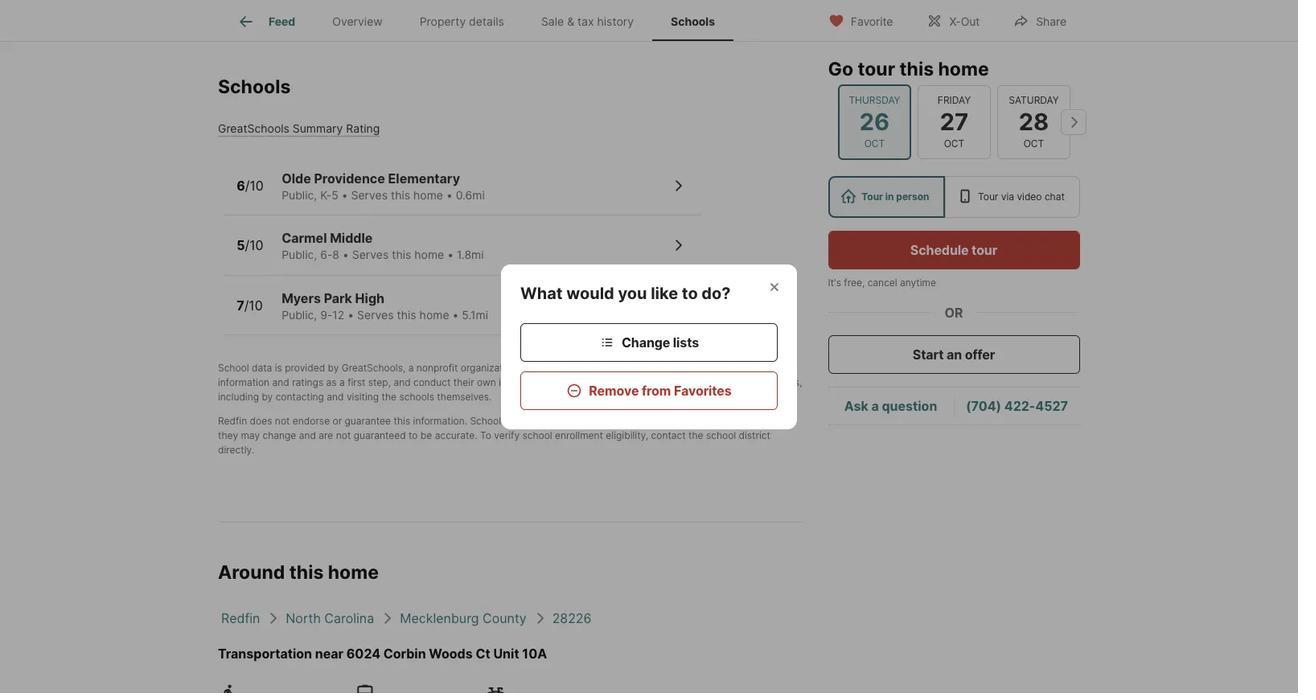Task type: describe. For each thing, give the bounding box(es) containing it.
myers
[[282, 290, 321, 306]]

carolina
[[325, 611, 374, 627]]

own
[[477, 377, 496, 389]]

only;
[[773, 415, 794, 428]]

myers park high public, 9-12 • serves this home • 5.1mi
[[282, 290, 488, 322]]

an
[[947, 347, 963, 363]]

8
[[333, 248, 339, 262]]

to inside dialog
[[682, 284, 698, 303]]

tour in person option
[[829, 176, 946, 218]]

carmel
[[282, 230, 327, 247]]

school down service
[[522, 430, 552, 442]]

thursday
[[849, 94, 901, 106]]

home inside the myers park high public, 9-12 • serves this home • 5.1mi
[[420, 308, 449, 322]]

or inside first step, and conduct their own investigation to determine their desired schools or school districts, including by contacting and visiting the schools themselves.
[[718, 377, 728, 389]]

greatschools summary rating link
[[218, 121, 380, 135]]

would
[[567, 284, 615, 303]]

redfin for redfin
[[221, 611, 260, 627]]

schools tab
[[653, 2, 734, 41]]

and down the ,
[[394, 377, 411, 389]]

this up north
[[289, 562, 324, 584]]

tour for schedule
[[972, 242, 998, 258]]

details
[[469, 15, 504, 28]]

this up guaranteed
[[394, 415, 410, 428]]

corbin
[[384, 646, 426, 662]]

first
[[348, 377, 366, 389]]

public, inside carmel middle public, 6-8 • serves this home • 1.8mi
[[282, 248, 317, 262]]

park
[[324, 290, 352, 306]]

• right 12
[[348, 308, 354, 322]]

a right the ,
[[408, 362, 414, 374]]

may
[[241, 430, 260, 442]]

public, for olde
[[282, 188, 317, 202]]

6024
[[347, 646, 381, 662]]

transportation near 6024 corbin woods ct unit 10a
[[218, 646, 547, 662]]

k-
[[320, 188, 332, 202]]

serves inside carmel middle public, 6-8 • serves this home • 1.8mi
[[352, 248, 389, 262]]

5 inside olde providence elementary public, k-5 • serves this home • 0.6mi
[[332, 188, 339, 202]]

• left 1.8mi
[[447, 248, 454, 262]]

around
[[218, 562, 285, 584]]

ratings
[[292, 377, 324, 389]]

north carolina link
[[286, 611, 374, 627]]

serves for elementary
[[351, 188, 388, 202]]

serves for high
[[357, 308, 394, 322]]

property
[[420, 15, 466, 28]]

as inside , a nonprofit organization. redfin recommends buyers and renters use greatschools information and ratings as a
[[326, 377, 337, 389]]

0 vertical spatial schools
[[681, 377, 716, 389]]

home inside carmel middle public, 6-8 • serves this home • 1.8mi
[[415, 248, 444, 262]]

6-
[[320, 248, 333, 262]]

first step, and conduct their own investigation to determine their desired schools or school districts, including by contacting and visiting the schools themselves.
[[218, 377, 802, 403]]

/10 for 7
[[244, 297, 263, 313]]

(704) 422-4527 link
[[967, 399, 1069, 415]]

property details
[[420, 15, 504, 28]]

nonprofit
[[417, 362, 458, 374]]

as inside school service boundaries are intended to be used as a reference only; they may change and are not
[[705, 415, 715, 428]]

favorites
[[674, 383, 732, 399]]

schools inside tab
[[671, 15, 715, 28]]

tour for tour via video chat
[[979, 191, 999, 203]]

go
[[829, 58, 854, 80]]

oct for 27
[[944, 138, 965, 150]]

(704) 422-4527
[[967, 399, 1069, 415]]

28
[[1019, 108, 1049, 136]]

oct for 28
[[1024, 138, 1045, 150]]

olde
[[282, 170, 311, 187]]

sale & tax history
[[541, 15, 634, 28]]

reference
[[726, 415, 770, 428]]

be inside school service boundaries are intended to be used as a reference only; they may change and are not
[[666, 415, 677, 428]]

to inside guaranteed to be accurate. to verify school enrollment eligibility, contact the school district directly.
[[409, 430, 418, 442]]

change
[[263, 430, 296, 442]]

10a
[[522, 646, 547, 662]]

home inside olde providence elementary public, k-5 • serves this home • 0.6mi
[[414, 188, 443, 202]]

0 vertical spatial are
[[593, 415, 608, 428]]

schedule tour button
[[829, 231, 1081, 270]]

north
[[286, 611, 321, 627]]

ask
[[845, 399, 869, 415]]

verify
[[494, 430, 520, 442]]

schedule
[[911, 242, 969, 258]]

endorse
[[293, 415, 330, 428]]

greatschools inside , a nonprofit organization. redfin recommends buyers and renters use greatschools information and ratings as a
[[724, 362, 785, 374]]

property details tab
[[401, 2, 523, 41]]

tour for go
[[858, 58, 896, 80]]

x-
[[950, 14, 961, 28]]

guaranteed to be accurate. to verify school enrollment eligibility, contact the school district directly.
[[218, 430, 771, 456]]

feed link
[[237, 12, 295, 31]]

1 vertical spatial schools
[[399, 391, 434, 403]]

around this home
[[218, 562, 379, 584]]

transportation
[[218, 646, 312, 662]]

• left the 0.6mi
[[446, 188, 453, 202]]

contact
[[651, 430, 686, 442]]

1 vertical spatial 5
[[237, 237, 245, 254]]

lists
[[673, 334, 699, 350]]

from
[[642, 383, 671, 399]]

what would you like to do?
[[521, 284, 731, 303]]

information
[[218, 377, 270, 389]]

share
[[1036, 14, 1067, 28]]

school data is provided by greatschools
[[218, 362, 403, 374]]

intended
[[611, 415, 651, 428]]

422-
[[1005, 399, 1036, 415]]

mecklenburg county link
[[400, 611, 527, 627]]

change
[[622, 334, 670, 350]]

use
[[705, 362, 721, 374]]

like
[[651, 284, 678, 303]]

you
[[618, 284, 647, 303]]

north carolina
[[286, 611, 374, 627]]

guarantee
[[345, 415, 391, 428]]

1 their from the left
[[454, 377, 474, 389]]

0 horizontal spatial greatschools
[[218, 121, 290, 135]]

redfin for redfin does not endorse or guarantee this information.
[[218, 415, 247, 428]]

middle
[[330, 230, 373, 247]]

question
[[882, 399, 938, 415]]

overview
[[332, 15, 383, 28]]

renters
[[670, 362, 702, 374]]

ask a question
[[845, 399, 938, 415]]

1 vertical spatial or
[[333, 415, 342, 428]]

unit
[[494, 646, 519, 662]]

7 /10
[[237, 297, 263, 313]]

tour in person
[[862, 191, 930, 203]]

and up desired
[[650, 362, 667, 374]]

the inside first step, and conduct their own investigation to determine their desired schools or school districts, including by contacting and visiting the schools themselves.
[[382, 391, 397, 403]]

this inside olde providence elementary public, k-5 • serves this home • 0.6mi
[[391, 188, 410, 202]]

sale
[[541, 15, 564, 28]]



Task type: locate. For each thing, give the bounding box(es) containing it.
1 horizontal spatial tour
[[979, 191, 999, 203]]

oct inside saturday 28 oct
[[1024, 138, 1045, 150]]

28226
[[552, 611, 592, 627]]

tour via video chat option
[[946, 176, 1081, 218]]

school inside first step, and conduct their own investigation to determine their desired schools or school districts, including by contacting and visiting the schools themselves.
[[730, 377, 760, 389]]

redfin up the investigation
[[522, 362, 552, 374]]

redfin up transportation at left
[[221, 611, 260, 627]]

&
[[567, 15, 575, 28]]

to inside school service boundaries are intended to be used as a reference only; they may change and are not
[[654, 415, 663, 428]]

saturday
[[1009, 94, 1059, 106]]

1 horizontal spatial by
[[328, 362, 339, 374]]

oct for 26
[[865, 138, 885, 150]]

home left 5.1mi
[[420, 308, 449, 322]]

school inside school service boundaries are intended to be used as a reference only; they may change and are not
[[470, 415, 501, 428]]

1 horizontal spatial 5
[[332, 188, 339, 202]]

oct inside friday 27 oct
[[944, 138, 965, 150]]

None button
[[838, 84, 912, 160], [918, 85, 991, 159], [998, 85, 1071, 159], [838, 84, 912, 160], [918, 85, 991, 159], [998, 85, 1071, 159]]

this down elementary
[[391, 188, 410, 202]]

home up carolina
[[328, 562, 379, 584]]

and down is
[[272, 377, 289, 389]]

1 horizontal spatial tour
[[972, 242, 998, 258]]

provided
[[285, 362, 325, 374]]

home up friday
[[939, 58, 990, 80]]

this inside the myers park high public, 9-12 • serves this home • 5.1mi
[[397, 308, 416, 322]]

5 /10
[[237, 237, 264, 254]]

0 vertical spatial public,
[[282, 188, 317, 202]]

greatschools up 6 /10
[[218, 121, 290, 135]]

0 horizontal spatial or
[[333, 415, 342, 428]]

greatschools up the step,
[[342, 362, 403, 374]]

0 horizontal spatial 5
[[237, 237, 245, 254]]

0 vertical spatial as
[[326, 377, 337, 389]]

1 horizontal spatial school
[[470, 415, 501, 428]]

1 horizontal spatial be
[[666, 415, 677, 428]]

public, inside the myers park high public, 9-12 • serves this home • 5.1mi
[[282, 308, 317, 322]]

and up "redfin does not endorse or guarantee this information."
[[327, 391, 344, 403]]

0 vertical spatial tour
[[858, 58, 896, 80]]

0 vertical spatial serves
[[351, 188, 388, 202]]

oct down 27
[[944, 138, 965, 150]]

serves inside olde providence elementary public, k-5 • serves this home • 0.6mi
[[351, 188, 388, 202]]

is
[[275, 362, 282, 374]]

ask a question link
[[845, 399, 938, 415]]

friday 27 oct
[[938, 94, 971, 150]]

not inside school service boundaries are intended to be used as a reference only; they may change and are not
[[336, 430, 351, 442]]

this up the ,
[[397, 308, 416, 322]]

school service boundaries are intended to be used as a reference only; they may change and are not
[[218, 415, 794, 442]]

redfin
[[522, 362, 552, 374], [218, 415, 247, 428], [221, 611, 260, 627]]

0 vertical spatial or
[[718, 377, 728, 389]]

1 horizontal spatial their
[[620, 377, 641, 389]]

school down reference
[[706, 430, 736, 442]]

mecklenburg county
[[400, 611, 527, 627]]

are
[[593, 415, 608, 428], [319, 430, 333, 442]]

6 /10
[[237, 178, 264, 194]]

to right like
[[682, 284, 698, 303]]

serves inside the myers park high public, 9-12 • serves this home • 5.1mi
[[357, 308, 394, 322]]

3 public, from the top
[[282, 308, 317, 322]]

7
[[237, 297, 244, 313]]

serves down providence
[[351, 188, 388, 202]]

sale & tax history tab
[[523, 2, 653, 41]]

0 vertical spatial school
[[218, 362, 249, 374]]

schools
[[671, 15, 715, 28], [218, 76, 291, 98]]

what would you like to do? dialog
[[501, 264, 797, 429]]

a
[[408, 362, 414, 374], [339, 377, 345, 389], [872, 399, 880, 415], [718, 415, 724, 428]]

tour for tour in person
[[862, 191, 884, 203]]

0 vertical spatial the
[[382, 391, 397, 403]]

1 vertical spatial are
[[319, 430, 333, 442]]

person
[[897, 191, 930, 203]]

overview tab
[[314, 2, 401, 41]]

this up thursday
[[900, 58, 935, 80]]

or down use
[[718, 377, 728, 389]]

what
[[521, 284, 563, 303]]

school for service
[[470, 415, 501, 428]]

conduct
[[414, 377, 451, 389]]

remove from favorites button
[[521, 371, 778, 410]]

2 vertical spatial serves
[[357, 308, 394, 322]]

or right endorse
[[333, 415, 342, 428]]

desired
[[644, 377, 678, 389]]

tab list
[[218, 0, 747, 41]]

1 horizontal spatial as
[[705, 415, 715, 428]]

public, for myers
[[282, 308, 317, 322]]

rating
[[346, 121, 380, 135]]

1 vertical spatial be
[[421, 430, 432, 442]]

as right ratings
[[326, 377, 337, 389]]

summary
[[293, 121, 343, 135]]

themselves.
[[437, 391, 492, 403]]

public,
[[282, 188, 317, 202], [282, 248, 317, 262], [282, 308, 317, 322]]

list box containing tour in person
[[829, 176, 1081, 218]]

to down the recommends on the left of page
[[560, 377, 569, 389]]

1 horizontal spatial schools
[[681, 377, 716, 389]]

start an offer
[[913, 347, 996, 363]]

, a nonprofit organization. redfin recommends buyers and renters use greatschools information and ratings as a
[[218, 362, 785, 389]]

2 public, from the top
[[282, 248, 317, 262]]

public, inside olde providence elementary public, k-5 • serves this home • 0.6mi
[[282, 188, 317, 202]]

elementary
[[388, 170, 460, 187]]

redfin up they
[[218, 415, 247, 428]]

chat
[[1045, 191, 1065, 203]]

cancel
[[868, 277, 898, 289]]

1 vertical spatial public,
[[282, 248, 317, 262]]

home down elementary
[[414, 188, 443, 202]]

the down the step,
[[382, 391, 397, 403]]

/10 for 6
[[245, 178, 264, 194]]

3 oct from the left
[[1024, 138, 1045, 150]]

1 public, from the top
[[282, 188, 317, 202]]

0 vertical spatial schools
[[671, 15, 715, 28]]

visiting
[[347, 391, 379, 403]]

2 horizontal spatial greatschools
[[724, 362, 785, 374]]

0 horizontal spatial the
[[382, 391, 397, 403]]

/10 for 5
[[245, 237, 264, 254]]

not up change
[[275, 415, 290, 428]]

be
[[666, 415, 677, 428], [421, 430, 432, 442]]

including
[[218, 391, 259, 403]]

1 horizontal spatial or
[[718, 377, 728, 389]]

home left 1.8mi
[[415, 248, 444, 262]]

list box
[[829, 176, 1081, 218]]

0 horizontal spatial tour
[[862, 191, 884, 203]]

tour right schedule on the right of the page
[[972, 242, 998, 258]]

/10 left olde
[[245, 178, 264, 194]]

it's
[[829, 277, 842, 289]]

by up does
[[262, 391, 273, 403]]

eligibility,
[[606, 430, 649, 442]]

2 tour from the left
[[979, 191, 999, 203]]

providence
[[314, 170, 385, 187]]

• right the 8
[[343, 248, 349, 262]]

school up to
[[470, 415, 501, 428]]

via
[[1002, 191, 1015, 203]]

tab list containing feed
[[218, 0, 747, 41]]

greatschools up districts,
[[724, 362, 785, 374]]

• down providence
[[342, 188, 348, 202]]

the
[[382, 391, 397, 403], [689, 430, 704, 442]]

a right ask
[[872, 399, 880, 415]]

0 vertical spatial by
[[328, 362, 339, 374]]

0 horizontal spatial as
[[326, 377, 337, 389]]

1 vertical spatial school
[[470, 415, 501, 428]]

school for data
[[218, 362, 249, 374]]

27
[[940, 108, 969, 136]]

1 vertical spatial by
[[262, 391, 273, 403]]

their down buyers
[[620, 377, 641, 389]]

0 horizontal spatial not
[[275, 415, 290, 428]]

friday
[[938, 94, 971, 106]]

districts,
[[763, 377, 802, 389]]

•
[[342, 188, 348, 202], [446, 188, 453, 202], [343, 248, 349, 262], [447, 248, 454, 262], [348, 308, 354, 322], [453, 308, 459, 322]]

and inside school service boundaries are intended to be used as a reference only; they may change and are not
[[299, 430, 316, 442]]

greatschools
[[218, 121, 290, 135], [342, 362, 403, 374], [724, 362, 785, 374]]

redfin does not endorse or guarantee this information.
[[218, 415, 467, 428]]

• left 5.1mi
[[453, 308, 459, 322]]

olde providence elementary public, k-5 • serves this home • 0.6mi
[[282, 170, 485, 202]]

serves
[[351, 188, 388, 202], [352, 248, 389, 262], [357, 308, 394, 322]]

1 tour from the left
[[862, 191, 884, 203]]

0 vertical spatial 5
[[332, 188, 339, 202]]

1 horizontal spatial schools
[[671, 15, 715, 28]]

or
[[945, 305, 964, 321]]

as right used
[[705, 415, 715, 428]]

to down the information.
[[409, 430, 418, 442]]

tour left via
[[979, 191, 999, 203]]

26
[[860, 108, 890, 136]]

it's free, cancel anytime
[[829, 277, 937, 289]]

and down endorse
[[299, 430, 316, 442]]

by right the provided
[[328, 362, 339, 374]]

redfin inside , a nonprofit organization. redfin recommends buyers and renters use greatschools information and ratings as a
[[522, 362, 552, 374]]

or
[[718, 377, 728, 389], [333, 415, 342, 428]]

video
[[1018, 191, 1043, 203]]

be down the information.
[[421, 430, 432, 442]]

1 vertical spatial as
[[705, 415, 715, 428]]

1 oct from the left
[[865, 138, 885, 150]]

oct down 28
[[1024, 138, 1045, 150]]

tour
[[858, 58, 896, 80], [972, 242, 998, 258]]

5 down providence
[[332, 188, 339, 202]]

0 horizontal spatial their
[[454, 377, 474, 389]]

their up the themselves. at the left of the page
[[454, 377, 474, 389]]

0 horizontal spatial school
[[218, 362, 249, 374]]

school
[[730, 377, 760, 389], [522, 430, 552, 442], [706, 430, 736, 442]]

a inside school service boundaries are intended to be used as a reference only; they may change and are not
[[718, 415, 724, 428]]

oct
[[865, 138, 885, 150], [944, 138, 965, 150], [1024, 138, 1045, 150]]

public, down carmel
[[282, 248, 317, 262]]

2 vertical spatial /10
[[244, 297, 263, 313]]

0 vertical spatial be
[[666, 415, 677, 428]]

contacting
[[276, 391, 324, 403]]

are down endorse
[[319, 430, 333, 442]]

next image
[[1061, 109, 1087, 135]]

the down used
[[689, 430, 704, 442]]

0 horizontal spatial are
[[319, 430, 333, 442]]

1 vertical spatial serves
[[352, 248, 389, 262]]

to up contact
[[654, 415, 663, 428]]

,
[[403, 362, 406, 374]]

serves down high
[[357, 308, 394, 322]]

a left reference
[[718, 415, 724, 428]]

0 horizontal spatial by
[[262, 391, 273, 403]]

as
[[326, 377, 337, 389], [705, 415, 715, 428]]

tour via video chat
[[979, 191, 1065, 203]]

schools down renters
[[681, 377, 716, 389]]

1 vertical spatial the
[[689, 430, 704, 442]]

0 vertical spatial /10
[[245, 178, 264, 194]]

to inside first step, and conduct their own investigation to determine their desired schools or school districts, including by contacting and visiting the schools themselves.
[[560, 377, 569, 389]]

2 horizontal spatial oct
[[1024, 138, 1045, 150]]

to
[[480, 430, 492, 442]]

do?
[[702, 284, 731, 303]]

be up contact
[[666, 415, 677, 428]]

0 horizontal spatial schools
[[399, 391, 434, 403]]

0 horizontal spatial tour
[[858, 58, 896, 80]]

2 their from the left
[[620, 377, 641, 389]]

this
[[900, 58, 935, 80], [391, 188, 410, 202], [392, 248, 411, 262], [397, 308, 416, 322], [394, 415, 410, 428], [289, 562, 324, 584]]

1 vertical spatial tour
[[972, 242, 998, 258]]

public, down myers
[[282, 308, 317, 322]]

1 horizontal spatial the
[[689, 430, 704, 442]]

5.1mi
[[462, 308, 488, 322]]

a left first
[[339, 377, 345, 389]]

1 vertical spatial redfin
[[218, 415, 247, 428]]

tour up thursday
[[858, 58, 896, 80]]

change lists
[[622, 334, 699, 350]]

tax
[[578, 15, 594, 28]]

boundaries
[[540, 415, 591, 428]]

favorite button
[[815, 4, 907, 37]]

/10 left myers
[[244, 297, 263, 313]]

school left districts,
[[730, 377, 760, 389]]

schools up greatschools summary rating
[[218, 76, 291, 98]]

9-
[[320, 308, 333, 322]]

5 down 6
[[237, 237, 245, 254]]

investigation
[[499, 377, 557, 389]]

1 vertical spatial /10
[[245, 237, 264, 254]]

remove
[[589, 383, 639, 399]]

data
[[252, 362, 272, 374]]

1 vertical spatial schools
[[218, 76, 291, 98]]

the inside guaranteed to be accurate. to verify school enrollment eligibility, contact the school district directly.
[[689, 430, 704, 442]]

and
[[650, 362, 667, 374], [272, 377, 289, 389], [394, 377, 411, 389], [327, 391, 344, 403], [299, 430, 316, 442]]

public, down olde
[[282, 188, 317, 202]]

schools
[[681, 377, 716, 389], [399, 391, 434, 403]]

not down "redfin does not endorse or guarantee this information."
[[336, 430, 351, 442]]

/10 left carmel
[[245, 237, 264, 254]]

0 horizontal spatial schools
[[218, 76, 291, 98]]

2 vertical spatial redfin
[[221, 611, 260, 627]]

school up information
[[218, 362, 249, 374]]

tour inside button
[[972, 242, 998, 258]]

feed
[[269, 15, 295, 28]]

oct down the 26
[[865, 138, 885, 150]]

1 horizontal spatial oct
[[944, 138, 965, 150]]

0 horizontal spatial oct
[[865, 138, 885, 150]]

this inside carmel middle public, 6-8 • serves this home • 1.8mi
[[392, 248, 411, 262]]

favorite
[[851, 14, 893, 28]]

x-out
[[950, 14, 980, 28]]

5
[[332, 188, 339, 202], [237, 237, 245, 254]]

by inside first step, and conduct their own investigation to determine their desired schools or school districts, including by contacting and visiting the schools themselves.
[[262, 391, 273, 403]]

what would you like to do? element
[[521, 264, 750, 304]]

0 vertical spatial redfin
[[522, 362, 552, 374]]

2 oct from the left
[[944, 138, 965, 150]]

1 horizontal spatial are
[[593, 415, 608, 428]]

saturday 28 oct
[[1009, 94, 1059, 150]]

service
[[504, 415, 537, 428]]

be inside guaranteed to be accurate. to verify school enrollment eligibility, contact the school district directly.
[[421, 430, 432, 442]]

serves down middle
[[352, 248, 389, 262]]

are up "enrollment"
[[593, 415, 608, 428]]

0 horizontal spatial be
[[421, 430, 432, 442]]

1 horizontal spatial greatschools
[[342, 362, 403, 374]]

tour
[[862, 191, 884, 203], [979, 191, 999, 203]]

this up the myers park high public, 9-12 • serves this home • 5.1mi
[[392, 248, 411, 262]]

1 vertical spatial not
[[336, 430, 351, 442]]

(704)
[[967, 399, 1002, 415]]

oct inside the "thursday 26 oct"
[[865, 138, 885, 150]]

2 vertical spatial public,
[[282, 308, 317, 322]]

0 vertical spatial not
[[275, 415, 290, 428]]

schools down the conduct
[[399, 391, 434, 403]]

tour left in
[[862, 191, 884, 203]]

history
[[597, 15, 634, 28]]

share button
[[1000, 4, 1081, 37]]

1 horizontal spatial not
[[336, 430, 351, 442]]

used
[[680, 415, 702, 428]]

schools right history
[[671, 15, 715, 28]]



Task type: vqa. For each thing, say whether or not it's contained in the screenshot.
redfin link
yes



